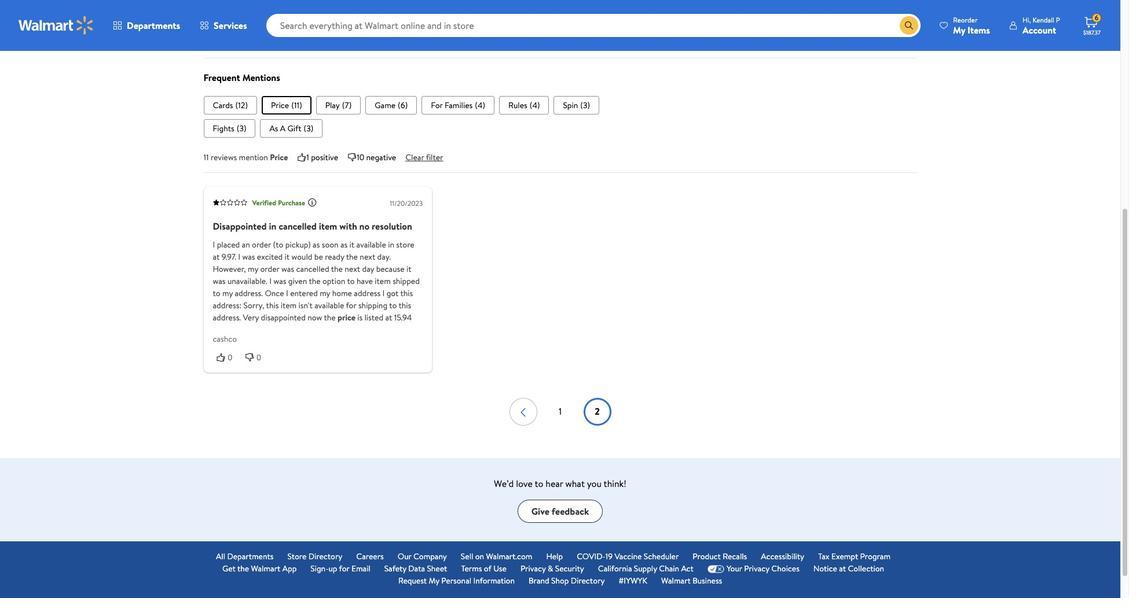Task type: locate. For each thing, give the bounding box(es) containing it.
0 vertical spatial directory
[[309, 552, 342, 563]]

our company link
[[398, 552, 447, 564]]

0 horizontal spatial 0
[[228, 353, 232, 362]]

price right mention
[[270, 152, 288, 163]]

i right 9.97.
[[238, 251, 240, 263]]

list item right (6)
[[422, 96, 495, 115]]

1 horizontal spatial my
[[953, 23, 966, 36]]

walmart left "app"
[[251, 564, 281, 575]]

available
[[357, 239, 386, 251], [315, 300, 344, 312]]

1 horizontal spatial available
[[357, 239, 386, 251]]

at
[[213, 251, 220, 263], [385, 312, 392, 324], [839, 564, 846, 575]]

1 horizontal spatial item
[[319, 220, 337, 233]]

1 horizontal spatial in
[[388, 239, 394, 251]]

rules (4)
[[509, 100, 540, 111]]

directory down security
[[571, 576, 605, 587]]

my up "address:"
[[222, 288, 233, 299]]

list
[[204, 96, 917, 115], [204, 119, 917, 138]]

the down the all departments on the left of page
[[237, 564, 249, 575]]

2 as from the left
[[341, 239, 348, 251]]

0 down cashco
[[228, 353, 232, 362]]

1 0 from the left
[[228, 353, 232, 362]]

order
[[252, 239, 271, 251], [260, 263, 280, 275]]

list item up a
[[262, 96, 311, 115]]

2 vertical spatial item
[[281, 300, 297, 312]]

1 vertical spatial item
[[375, 276, 391, 287]]

items
[[968, 23, 990, 36]]

as up be
[[313, 239, 320, 251]]

$187.37
[[1084, 28, 1101, 36]]

0 horizontal spatial as
[[313, 239, 320, 251]]

for families (4)
[[431, 100, 485, 111]]

list item containing rules
[[499, 96, 549, 115]]

list item containing fights
[[204, 119, 256, 138]]

(3) for fights (3)
[[237, 123, 246, 134]]

6 $187.37
[[1084, 13, 1101, 36]]

0
[[228, 353, 232, 362], [257, 353, 261, 362]]

address.
[[235, 288, 263, 299], [213, 312, 241, 324]]

address. down "address:"
[[213, 312, 241, 324]]

all departments
[[216, 552, 274, 563]]

personal
[[442, 576, 472, 587]]

1 left positive
[[307, 152, 309, 163]]

gift
[[288, 123, 301, 134]]

in
[[269, 220, 276, 233], [388, 239, 394, 251]]

1 left 2
[[559, 406, 562, 418]]

2 (4) from the left
[[530, 100, 540, 111]]

(3) right gift
[[304, 123, 314, 134]]

(12)
[[235, 100, 248, 111]]

at left the 15.94 on the bottom left of page
[[385, 312, 392, 324]]

1 horizontal spatial (3)
[[304, 123, 314, 134]]

1 0 button from the left
[[213, 352, 242, 364]]

fights (3)
[[213, 123, 246, 134]]

list item right (11)
[[316, 96, 361, 115]]

at left 9.97.
[[213, 251, 220, 263]]

walmart down chain
[[661, 576, 691, 587]]

at down exempt at the bottom right
[[839, 564, 846, 575]]

walmart inside tax exempt program get the walmart app
[[251, 564, 281, 575]]

0 horizontal spatial 1
[[307, 152, 309, 163]]

as right the soon
[[341, 239, 348, 251]]

cancelled
[[279, 220, 317, 233], [296, 263, 329, 275]]

as
[[313, 239, 320, 251], [341, 239, 348, 251]]

0 vertical spatial for
[[346, 300, 357, 312]]

(4) right families
[[475, 100, 485, 111]]

the up entered
[[309, 276, 321, 287]]

item up disappointed
[[281, 300, 297, 312]]

recalls
[[723, 552, 747, 563]]

next left the day
[[345, 263, 360, 275]]

my down sheet
[[429, 576, 440, 587]]

0 button down cashco
[[213, 352, 242, 364]]

1 horizontal spatial privacy
[[744, 564, 770, 575]]

1 vertical spatial directory
[[571, 576, 605, 587]]

1 vertical spatial next
[[345, 263, 360, 275]]

1 horizontal spatial as
[[341, 239, 348, 251]]

1 horizontal spatial my
[[248, 263, 258, 275]]

0 horizontal spatial item
[[281, 300, 297, 312]]

departments
[[127, 19, 180, 32], [227, 552, 274, 563]]

1 vertical spatial 1
[[559, 406, 562, 418]]

store directory
[[288, 552, 342, 563]]

item down because
[[375, 276, 391, 287]]

privacy up the "brand"
[[521, 564, 546, 575]]

cancelled up pickup)
[[279, 220, 317, 233]]

is
[[358, 312, 363, 324]]

reviews
[[211, 152, 237, 163]]

as a gift (3)
[[270, 123, 314, 134]]

resolution
[[372, 220, 412, 233]]

in up "day."
[[388, 239, 394, 251]]

1 vertical spatial in
[[388, 239, 394, 251]]

19
[[606, 552, 613, 563]]

have
[[357, 276, 373, 287]]

1 list from the top
[[204, 96, 917, 115]]

sheet
[[427, 564, 447, 575]]

1 vertical spatial list
[[204, 119, 917, 138]]

0 vertical spatial at
[[213, 251, 220, 263]]

1 vertical spatial for
[[339, 564, 350, 575]]

address. down unavailable.
[[235, 288, 263, 299]]

list item containing game
[[366, 96, 417, 115]]

list item containing for families
[[422, 96, 495, 115]]

1 vertical spatial at
[[385, 312, 392, 324]]

order up excited
[[252, 239, 271, 251]]

information
[[473, 576, 515, 587]]

privacy & security
[[521, 564, 584, 575]]

isn't
[[299, 300, 313, 312]]

0 horizontal spatial walmart
[[251, 564, 281, 575]]

0 vertical spatial walmart
[[251, 564, 281, 575]]

departments button
[[103, 12, 190, 39]]

0 vertical spatial list
[[204, 96, 917, 115]]

available up "day."
[[357, 239, 386, 251]]

(4) right rules
[[530, 100, 540, 111]]

2 horizontal spatial it
[[407, 263, 412, 275]]

list item right rules (4) on the left
[[554, 96, 600, 115]]

cancelled inside i placed an order (to pickup) as soon as it available in store at 9.97.  i was excited it would be ready the next day. however, my order was cancelled the next day because it was unavailable. i was given the option to have item shipped to my address. once i entered my home address i got this address: sorry, this item isn't available for shipping to this address. very disappointed now the
[[296, 263, 329, 275]]

excited
[[257, 251, 283, 263]]

it left would
[[285, 251, 290, 263]]

safety data sheet link
[[384, 564, 447, 576]]

list item
[[204, 96, 257, 115], [262, 96, 311, 115], [316, 96, 361, 115], [366, 96, 417, 115], [422, 96, 495, 115], [499, 96, 549, 115], [554, 96, 600, 115], [204, 119, 256, 138], [260, 119, 323, 138]]

0 horizontal spatial in
[[269, 220, 276, 233]]

notice at collection request my personal information
[[398, 564, 885, 587]]

1 horizontal spatial walmart
[[661, 576, 691, 587]]

soon
[[322, 239, 339, 251]]

up
[[329, 564, 337, 575]]

1 horizontal spatial 1
[[559, 406, 562, 418]]

for up price
[[346, 300, 357, 312]]

for right up
[[339, 564, 350, 575]]

was up once
[[274, 276, 286, 287]]

price left (11)
[[271, 100, 289, 111]]

1 link
[[546, 399, 574, 426]]

main content
[[204, 0, 917, 426]]

sign-up for email
[[311, 564, 370, 575]]

vaccine
[[615, 552, 642, 563]]

(3) right fights
[[237, 123, 246, 134]]

available down home
[[315, 300, 344, 312]]

0 horizontal spatial at
[[213, 251, 220, 263]]

collection
[[848, 564, 885, 575]]

1 horizontal spatial (4)
[[530, 100, 540, 111]]

my inside notice at collection request my personal information
[[429, 576, 440, 587]]

1 horizontal spatial departments
[[227, 552, 274, 563]]

#iywyk
[[619, 576, 648, 587]]

list item down cards (12)
[[204, 119, 256, 138]]

my
[[953, 23, 966, 36], [429, 576, 440, 587]]

in up (to at the left top of page
[[269, 220, 276, 233]]

list item up the fights (3)
[[204, 96, 257, 115]]

unavailable.
[[228, 276, 268, 287]]

list item containing spin
[[554, 96, 600, 115]]

2 horizontal spatial my
[[320, 288, 330, 299]]

Walmart Site-Wide search field
[[266, 14, 921, 37]]

was down an
[[242, 251, 255, 263]]

1 vertical spatial my
[[429, 576, 440, 587]]

0 horizontal spatial privacy
[[521, 564, 546, 575]]

safety
[[384, 564, 407, 575]]

the inside tax exempt program get the walmart app
[[237, 564, 249, 575]]

1 vertical spatial cancelled
[[296, 263, 329, 275]]

0 vertical spatial departments
[[127, 19, 180, 32]]

at inside i placed an order (to pickup) as soon as it available in store at 9.97.  i was excited it would be ready the next day. however, my order was cancelled the next day because it was unavailable. i was given the option to have item shipped to my address. once i entered my home address i got this address: sorry, this item isn't available for shipping to this address. very disappointed now the
[[213, 251, 220, 263]]

2 list from the top
[[204, 119, 917, 138]]

(3) right spin
[[581, 100, 590, 111]]

0 horizontal spatial my
[[429, 576, 440, 587]]

store
[[396, 239, 415, 251]]

would
[[292, 251, 312, 263]]

it up shipped on the left top
[[407, 263, 412, 275]]

this
[[401, 288, 413, 299], [266, 300, 279, 312], [399, 300, 411, 312]]

0 vertical spatial 1
[[307, 152, 309, 163]]

1 vertical spatial departments
[[227, 552, 274, 563]]

the right ready
[[346, 251, 358, 263]]

product recalls
[[693, 552, 747, 563]]

0 vertical spatial in
[[269, 220, 276, 233]]

choices
[[772, 564, 800, 575]]

walmart.com
[[486, 552, 533, 563]]

0 horizontal spatial departments
[[127, 19, 180, 32]]

i
[[213, 239, 215, 251], [238, 251, 240, 263], [269, 276, 272, 287], [286, 288, 288, 299], [383, 288, 385, 299]]

2 0 button from the left
[[242, 352, 271, 364]]

1 horizontal spatial 0
[[257, 353, 261, 362]]

next
[[360, 251, 375, 263], [345, 263, 360, 275]]

0 horizontal spatial it
[[285, 251, 290, 263]]

list item down price (11)
[[260, 119, 323, 138]]

careers link
[[356, 552, 384, 564]]

item up the soon
[[319, 220, 337, 233]]

disappointed in cancelled item with no resolution
[[213, 220, 412, 233]]

0 horizontal spatial directory
[[309, 552, 342, 563]]

walmart
[[251, 564, 281, 575], [661, 576, 691, 587]]

privacy right "your"
[[744, 564, 770, 575]]

2 vertical spatial at
[[839, 564, 846, 575]]

1 horizontal spatial it
[[350, 239, 355, 251]]

cashco
[[213, 334, 237, 345]]

with
[[340, 220, 357, 233]]

price inside list
[[271, 100, 289, 111]]

0 vertical spatial price
[[271, 100, 289, 111]]

(3)
[[581, 100, 590, 111], [237, 123, 246, 134], [304, 123, 314, 134]]

i up once
[[269, 276, 272, 287]]

0 vertical spatial item
[[319, 220, 337, 233]]

directory up the sign-
[[309, 552, 342, 563]]

0 down very
[[257, 353, 261, 362]]

next up the day
[[360, 251, 375, 263]]

it down with
[[350, 239, 355, 251]]

2
[[595, 406, 600, 418]]

was down however,
[[213, 276, 226, 287]]

0 horizontal spatial my
[[222, 288, 233, 299]]

1 vertical spatial it
[[285, 251, 290, 263]]

listed
[[365, 312, 383, 324]]

got
[[387, 288, 399, 299]]

0 horizontal spatial (4)
[[475, 100, 485, 111]]

2 horizontal spatial (3)
[[581, 100, 590, 111]]

option
[[323, 276, 345, 287]]

hi,
[[1023, 15, 1031, 25]]

accessibility link
[[761, 552, 805, 564]]

my up unavailable.
[[248, 263, 258, 275]]

to down 'got'
[[389, 300, 397, 312]]

0 horizontal spatial (3)
[[237, 123, 246, 134]]

cancelled down be
[[296, 263, 329, 275]]

reorder
[[953, 15, 978, 25]]

0 vertical spatial my
[[953, 23, 966, 36]]

0 vertical spatial available
[[357, 239, 386, 251]]

a
[[280, 123, 286, 134]]

1 vertical spatial available
[[315, 300, 344, 312]]

our
[[398, 552, 412, 563]]

my left items
[[953, 23, 966, 36]]

hi, kendall p account
[[1023, 15, 1061, 36]]

this down shipped on the left top
[[401, 288, 413, 299]]

1 for 1 positive
[[307, 152, 309, 163]]

1
[[307, 152, 309, 163], [559, 406, 562, 418]]

order down excited
[[260, 263, 280, 275]]

list item right (7)
[[366, 96, 417, 115]]

accessibility
[[761, 552, 805, 563]]

0 vertical spatial next
[[360, 251, 375, 263]]

my down option
[[320, 288, 330, 299]]

california supply chain act link
[[598, 564, 694, 576]]

2 horizontal spatial at
[[839, 564, 846, 575]]

spin
[[563, 100, 578, 111]]

list item left spin
[[499, 96, 549, 115]]

2 privacy from the left
[[744, 564, 770, 575]]

0 button down very
[[242, 352, 271, 364]]



Task type: describe. For each thing, give the bounding box(es) containing it.
1 horizontal spatial at
[[385, 312, 392, 324]]

think!
[[604, 478, 627, 491]]

this up the 15.94 on the bottom left of page
[[399, 300, 411, 312]]

entered
[[290, 288, 318, 299]]

give feedback button
[[518, 501, 603, 524]]

game (6)
[[375, 100, 408, 111]]

day.
[[377, 251, 391, 263]]

product recalls link
[[693, 552, 747, 564]]

1 privacy from the left
[[521, 564, 546, 575]]

services button
[[190, 12, 257, 39]]

to up "address:"
[[213, 288, 220, 299]]

0 vertical spatial it
[[350, 239, 355, 251]]

disappointed
[[261, 312, 306, 324]]

brand
[[529, 576, 550, 587]]

i placed an order (to pickup) as soon as it available in store at 9.97.  i was excited it would be ready the next day. however, my order was cancelled the next day because it was unavailable. i was given the option to have item shipped to my address. once i entered my home address i got this address: sorry, this item isn't available for shipping to this address. very disappointed now the
[[213, 239, 420, 324]]

my inside reorder my items
[[953, 23, 966, 36]]

main content containing frequent mentions
[[204, 0, 917, 426]]

1 as from the left
[[313, 239, 320, 251]]

list item containing cards
[[204, 96, 257, 115]]

in inside i placed an order (to pickup) as soon as it available in store at 9.97.  i was excited it would be ready the next day. however, my order was cancelled the next day because it was unavailable. i was given the option to have item shipped to my address. once i entered my home address i got this address: sorry, this item isn't available for shipping to this address. very disappointed now the
[[388, 239, 394, 251]]

price (11)
[[271, 100, 302, 111]]

11 reviews mention price
[[204, 152, 288, 163]]

home
[[332, 288, 352, 299]]

the down ready
[[331, 263, 343, 275]]

on
[[475, 552, 484, 563]]

2 horizontal spatial item
[[375, 276, 391, 287]]

terms of use link
[[461, 564, 507, 576]]

scheduler
[[644, 552, 679, 563]]

p
[[1056, 15, 1061, 25]]

clear filter button
[[406, 152, 443, 163]]

0 horizontal spatial available
[[315, 300, 344, 312]]

to left have
[[347, 276, 355, 287]]

this down once
[[266, 300, 279, 312]]

shipping
[[358, 300, 388, 312]]

1 (4) from the left
[[475, 100, 485, 111]]

no
[[359, 220, 370, 233]]

rules
[[509, 100, 527, 111]]

email
[[352, 564, 370, 575]]

however,
[[213, 263, 246, 275]]

1 vertical spatial address.
[[213, 312, 241, 324]]

security
[[555, 564, 584, 575]]

love
[[516, 478, 533, 491]]

product
[[693, 552, 721, 563]]

11/20/2023
[[390, 199, 423, 208]]

to right love on the left of page
[[535, 478, 544, 491]]

we'd
[[494, 478, 514, 491]]

now
[[308, 312, 322, 324]]

departments inside departments dropdown button
[[127, 19, 180, 32]]

(7)
[[342, 100, 352, 111]]

list containing fights
[[204, 119, 917, 138]]

for inside i placed an order (to pickup) as soon as it available in store at 9.97.  i was excited it would be ready the next day. however, my order was cancelled the next day because it was unavailable. i was given the option to have item shipped to my address. once i entered my home address i got this address: sorry, this item isn't available for shipping to this address. very disappointed now the
[[346, 300, 357, 312]]

kendall
[[1033, 15, 1055, 25]]

i right once
[[286, 288, 288, 299]]

very
[[243, 312, 259, 324]]

what
[[566, 478, 585, 491]]

covid-19 vaccine scheduler link
[[577, 552, 679, 564]]

search icon image
[[905, 21, 914, 30]]

0 vertical spatial cancelled
[[279, 220, 317, 233]]

clear
[[406, 152, 424, 163]]

tax exempt program link
[[818, 552, 891, 564]]

cards
[[213, 100, 233, 111]]

verified
[[252, 198, 276, 208]]

store
[[288, 552, 307, 563]]

company
[[414, 552, 447, 563]]

notice at collection link
[[814, 564, 885, 576]]

spin (3)
[[563, 100, 590, 111]]

2 link
[[584, 399, 611, 426]]

2 0 from the left
[[257, 353, 261, 362]]

once
[[265, 288, 284, 299]]

15.94
[[394, 312, 412, 324]]

list containing cards
[[204, 96, 917, 115]]

walmart image
[[19, 16, 94, 35]]

price is listed at 15.94
[[338, 312, 412, 324]]

play
[[325, 100, 340, 111]]

departments inside the all departments link
[[227, 552, 274, 563]]

(6)
[[398, 100, 408, 111]]

play (7)
[[325, 100, 352, 111]]

app
[[282, 564, 297, 575]]

covid-
[[577, 552, 606, 563]]

brand shop directory link
[[529, 576, 605, 588]]

was up given
[[282, 263, 294, 275]]

list item containing play
[[316, 96, 361, 115]]

11
[[204, 152, 209, 163]]

given
[[288, 276, 307, 287]]

list item containing price
[[262, 96, 311, 115]]

request
[[398, 576, 427, 587]]

verified purchase information image
[[308, 198, 317, 207]]

chain
[[659, 564, 679, 575]]

disappointed
[[213, 220, 267, 233]]

brand shop directory
[[529, 576, 605, 587]]

day
[[362, 263, 374, 275]]

as
[[270, 123, 278, 134]]

1 vertical spatial price
[[270, 152, 288, 163]]

0 vertical spatial order
[[252, 239, 271, 251]]

get the walmart app link
[[222, 564, 297, 576]]

2 vertical spatial it
[[407, 263, 412, 275]]

list item containing as a gift
[[260, 119, 323, 138]]

i left placed
[[213, 239, 215, 251]]

negative
[[366, 152, 396, 163]]

your
[[727, 564, 742, 575]]

reorder my items
[[953, 15, 990, 36]]

data
[[409, 564, 425, 575]]

feedback
[[552, 506, 589, 518]]

clear filter
[[406, 152, 443, 163]]

&
[[548, 564, 553, 575]]

help
[[546, 552, 563, 563]]

privacy choices icon image
[[708, 566, 725, 574]]

Search search field
[[266, 14, 921, 37]]

supply
[[634, 564, 657, 575]]

be
[[314, 251, 323, 263]]

business
[[693, 576, 722, 587]]

frequent mentions
[[204, 71, 280, 84]]

0 vertical spatial address.
[[235, 288, 263, 299]]

1 horizontal spatial directory
[[571, 576, 605, 587]]

(3) for spin (3)
[[581, 100, 590, 111]]

at inside notice at collection request my personal information
[[839, 564, 846, 575]]

the right now on the left of page
[[324, 312, 336, 324]]

terms of use
[[461, 564, 507, 575]]

previous page image
[[516, 404, 530, 422]]

1 vertical spatial order
[[260, 263, 280, 275]]

store directory link
[[288, 552, 342, 564]]

1 vertical spatial walmart
[[661, 576, 691, 587]]

(to
[[273, 239, 283, 251]]

1 for 1
[[559, 406, 562, 418]]

give
[[532, 506, 550, 518]]

price
[[338, 312, 356, 324]]

request my personal information link
[[398, 576, 515, 588]]

i left 'got'
[[383, 288, 385, 299]]

9.97.
[[222, 251, 236, 263]]

exempt
[[832, 552, 859, 563]]



Task type: vqa. For each thing, say whether or not it's contained in the screenshot.
the continue "button"
no



